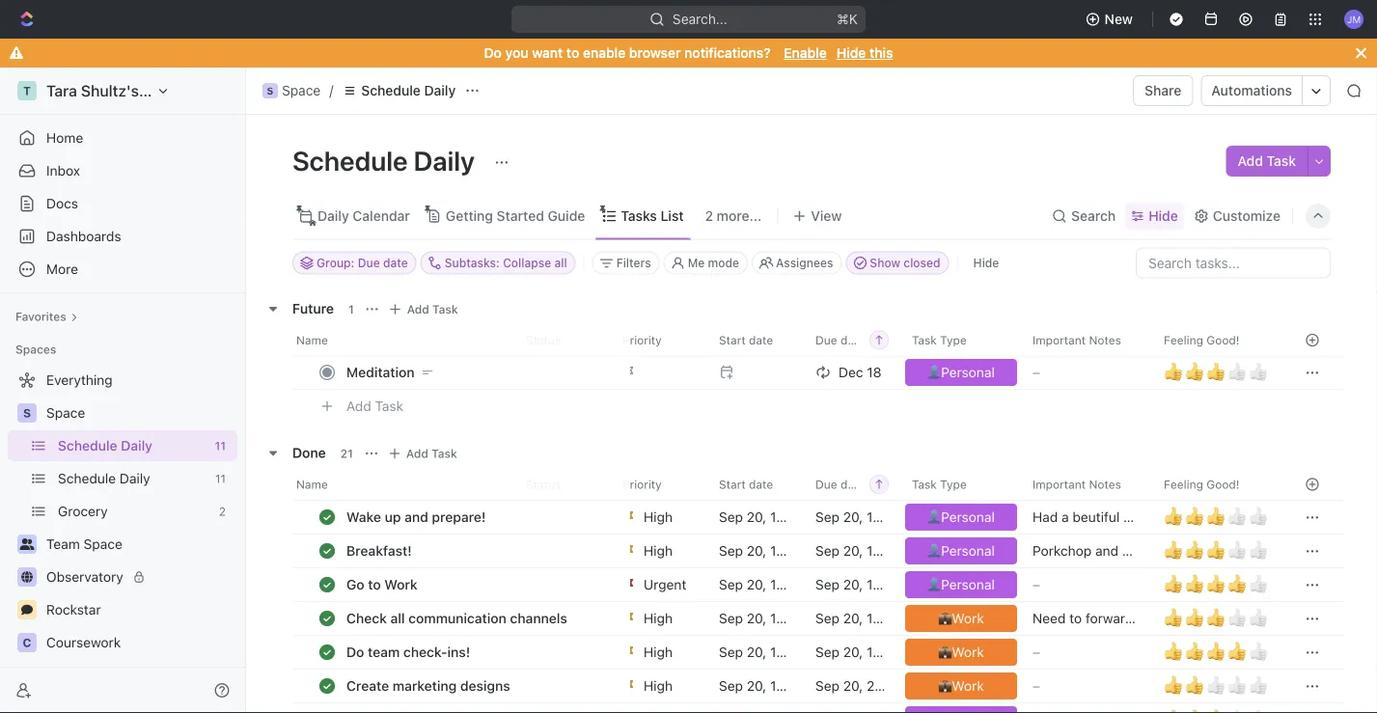 Task type: vqa. For each thing, say whether or not it's contained in the screenshot.


Task type: locate. For each thing, give the bounding box(es) containing it.
1 task type from the top
[[912, 334, 967, 347]]

2 inside dropdown button
[[705, 208, 713, 224]]

name for done
[[296, 478, 328, 492]]

2 feeling good! from the top
[[1164, 478, 1240, 492]]

add task button
[[1227, 146, 1308, 177], [384, 298, 466, 321], [338, 395, 411, 419], [383, 443, 465, 466]]

feeling good! for future
[[1164, 334, 1240, 347]]

1 💼work from the top
[[939, 611, 984, 627]]

👍 👍 👍 👍 👍 for breakfast!
[[1164, 539, 1269, 562]]

5 feeling good! custom field. :2 .of. 5 element from the left
[[1249, 674, 1271, 698]]

0 vertical spatial task type
[[912, 334, 967, 347]]

important notes button for done
[[1021, 470, 1153, 501]]

1 – from the top
[[1033, 365, 1041, 381]]

Search tasks... text field
[[1137, 249, 1330, 278]]

space link
[[46, 398, 234, 429]]

0 vertical spatial due
[[358, 256, 380, 270]]

1 vertical spatial due date button
[[804, 470, 901, 501]]

create marketing designs
[[347, 679, 510, 695]]

name button up prepare!
[[293, 470, 630, 501]]

start date for first start date dropdown button
[[719, 334, 773, 347]]

schedule daily down space link
[[58, 438, 153, 454]]

due date button for future
[[804, 325, 901, 356]]

2 – from the top
[[1033, 577, 1041, 593]]

💼work button for ins!
[[902, 636, 1021, 670]]

tree containing everything
[[8, 365, 237, 713]]

everything link
[[8, 365, 234, 396]]

name down future
[[296, 334, 328, 347]]

1 horizontal spatial hide
[[974, 256, 1000, 270]]

2 👤personal button from the top
[[902, 501, 1021, 535]]

0 vertical spatial schedule daily link
[[337, 79, 461, 102]]

2 vertical spatial 💼work
[[939, 679, 984, 695]]

– for create marketing designs link
[[1033, 679, 1041, 695]]

2 name from the top
[[296, 478, 328, 492]]

high
[[644, 510, 673, 526], [644, 544, 673, 559], [644, 611, 673, 627], [644, 645, 673, 661], [644, 679, 673, 695]]

👍 👍 👍 👍 👍 for go to work
[[1164, 573, 1269, 596]]

0 vertical spatial all
[[555, 256, 567, 270]]

2 horizontal spatial hide
[[1149, 208, 1179, 224]]

4 👍 👍 👍 👍 👍 from the top
[[1164, 573, 1269, 596]]

1 horizontal spatial 2
[[705, 208, 713, 224]]

breakfast!
[[347, 544, 412, 559]]

hide inside hide button
[[974, 256, 1000, 270]]

fall
[[58, 668, 79, 684]]

1 vertical spatial task type button
[[901, 470, 1021, 501]]

designs
[[460, 679, 510, 695]]

due date button
[[804, 325, 901, 356], [804, 470, 901, 501]]

0 vertical spatial space
[[282, 83, 321, 98]]

2 – button from the top
[[1021, 568, 1153, 603]]

notifications?
[[685, 45, 771, 61]]

– for do team check-ins! link
[[1033, 645, 1041, 661]]

task type for future
[[912, 334, 967, 347]]

getting started guide
[[446, 208, 585, 224]]

go to work link
[[342, 572, 627, 600]]

egg
[[1033, 561, 1057, 577]]

⌘k
[[837, 11, 858, 27]]

feeling good!
[[1164, 334, 1240, 347], [1164, 478, 1240, 492]]

due date button for done
[[804, 470, 901, 501]]

2 vertical spatial space
[[84, 536, 122, 552]]

important notes for done
[[1033, 478, 1122, 492]]

task type button
[[901, 325, 1021, 356], [901, 470, 1021, 501]]

2 task type from the top
[[912, 478, 967, 492]]

high for ins!
[[644, 645, 673, 661]]

2 important notes button from the top
[[1021, 470, 1153, 501]]

1 💼work button from the top
[[902, 602, 1021, 637]]

👍
[[1164, 361, 1184, 383], [1186, 361, 1205, 383], [1207, 361, 1226, 383], [1228, 361, 1247, 383], [1249, 361, 1269, 383], [1164, 505, 1184, 528], [1186, 505, 1205, 528], [1207, 505, 1226, 528], [1228, 505, 1247, 528], [1249, 505, 1269, 528], [1164, 539, 1184, 562], [1186, 539, 1205, 562], [1207, 539, 1226, 562], [1228, 539, 1247, 562], [1249, 539, 1269, 562], [1164, 573, 1184, 596], [1186, 573, 1205, 596], [1207, 573, 1226, 596], [1228, 573, 1247, 596], [1249, 573, 1269, 596], [1164, 607, 1184, 629], [1186, 607, 1205, 629], [1207, 607, 1226, 629], [1228, 607, 1247, 629], [1249, 607, 1269, 629], [1164, 641, 1184, 663], [1186, 641, 1205, 663], [1207, 641, 1226, 663], [1228, 641, 1247, 663], [1249, 641, 1269, 663], [1164, 674, 1184, 697], [1186, 674, 1205, 697], [1207, 674, 1226, 697], [1228, 674, 1247, 697], [1249, 674, 1269, 697]]

1 vertical spatial start date button
[[708, 470, 804, 501]]

1 vertical spatial feeling good! button
[[1153, 470, 1282, 501]]

1 vertical spatial due
[[816, 334, 838, 347]]

name button
[[293, 325, 630, 356], [293, 470, 630, 501]]

task type button for done
[[901, 470, 1021, 501]]

1 task type button from the top
[[901, 325, 1021, 356]]

1 horizontal spatial and
[[1096, 543, 1119, 559]]

future
[[293, 301, 334, 317]]

feeling
[[1164, 334, 1204, 347], [1164, 478, 1204, 492]]

schedule daily right /
[[361, 83, 456, 98]]

due for done
[[816, 478, 838, 492]]

space down the everything
[[46, 405, 85, 421]]

hide button
[[966, 251, 1007, 275]]

4 👤personal button from the top
[[902, 568, 1021, 603]]

2 type from the top
[[940, 478, 967, 492]]

4 – button from the top
[[1021, 670, 1153, 704]]

1 vertical spatial important
[[1033, 478, 1086, 492]]

and right up
[[405, 510, 428, 526]]

1 vertical spatial priority button
[[611, 470, 708, 501]]

and up breakfast
[[1096, 543, 1119, 559]]

2 👤personal from the top
[[928, 510, 995, 526]]

this
[[870, 45, 893, 61]]

👍 👍 👍 👍 👍 for do team check-ins!
[[1164, 641, 1269, 663]]

1 important notes from the top
[[1033, 334, 1122, 347]]

important for future
[[1033, 334, 1086, 347]]

2 priority button from the top
[[611, 470, 708, 501]]

communication
[[409, 611, 507, 627]]

0 vertical spatial name
[[296, 334, 328, 347]]

priority
[[623, 334, 662, 347], [623, 478, 662, 492]]

0 vertical spatial name button
[[293, 325, 630, 356]]

/
[[329, 83, 333, 98]]

0 vertical spatial feeling
[[1164, 334, 1204, 347]]

0 vertical spatial start date button
[[708, 325, 804, 356]]

2 feeling from the top
[[1164, 478, 1204, 492]]

3 – from the top
[[1033, 645, 1041, 661]]

0 vertical spatial start
[[719, 334, 746, 347]]

1 vertical spatial important notes
[[1033, 478, 1122, 492]]

1 notes from the top
[[1089, 334, 1122, 347]]

3 feeling good! custom field. :2 .of. 5 element from the left
[[1207, 674, 1228, 698]]

3 👤personal from the top
[[928, 544, 995, 559]]

1 horizontal spatial space, , element
[[263, 83, 278, 98]]

schedule daily up the calendar
[[293, 144, 481, 176]]

3 – button from the top
[[1021, 636, 1153, 670]]

👤personal
[[928, 365, 995, 381], [928, 510, 995, 526], [928, 544, 995, 559], [928, 577, 995, 593]]

started
[[497, 208, 544, 224]]

1 feeling good! custom field. :2 .of. 5 element from the left
[[1164, 674, 1186, 698]]

0 vertical spatial type
[[940, 334, 967, 347]]

date
[[383, 256, 408, 270], [749, 334, 773, 347], [841, 334, 865, 347], [749, 478, 773, 492], [841, 478, 865, 492]]

coursework, , element
[[17, 633, 37, 653]]

1 name from the top
[[296, 334, 328, 347]]

due date for done
[[816, 478, 865, 492]]

2 vertical spatial due
[[816, 478, 838, 492]]

priority button for future
[[611, 325, 708, 356]]

0 vertical spatial priority button
[[611, 325, 708, 356]]

1 name button from the top
[[293, 325, 630, 356]]

favorites button
[[8, 305, 86, 328]]

1 good! from the top
[[1207, 334, 1240, 347]]

automations
[[1212, 83, 1293, 98]]

1 type from the top
[[940, 334, 967, 347]]

tree
[[8, 365, 237, 713]]

💼work button for channels
[[902, 602, 1021, 637]]

1 important notes button from the top
[[1021, 325, 1153, 356]]

s for s
[[23, 406, 31, 420]]

space, , element
[[263, 83, 278, 98], [17, 404, 37, 423]]

1 vertical spatial and
[[1096, 543, 1119, 559]]

👍 👍 👍 👍 👍 for wake up and prepare!
[[1164, 505, 1269, 528]]

all right the check
[[391, 611, 405, 627]]

0 horizontal spatial hide
[[837, 45, 866, 61]]

s left /
[[267, 85, 274, 96]]

last
[[1076, 527, 1098, 543]]

filters button
[[593, 251, 660, 275]]

s inside navigation
[[23, 406, 31, 420]]

2 👍 👍 👍 👍 👍 from the top
[[1164, 505, 1269, 528]]

11 for middle schedule daily link
[[215, 439, 226, 453]]

dashboards link
[[8, 221, 237, 252]]

1 vertical spatial start date
[[719, 478, 773, 492]]

3 💼work button from the top
[[902, 670, 1021, 704]]

4 – from the top
[[1033, 679, 1041, 695]]

add task down meditation
[[347, 399, 404, 415]]

priority button
[[611, 325, 708, 356], [611, 470, 708, 501]]

to right go
[[368, 577, 381, 593]]

subtasks:
[[445, 256, 500, 270]]

important notes button for future
[[1021, 325, 1153, 356]]

0 vertical spatial important
[[1033, 334, 1086, 347]]

1 due date button from the top
[[804, 325, 901, 356]]

me mode
[[688, 256, 740, 270]]

1 priority button from the top
[[611, 325, 708, 356]]

1 vertical spatial good!
[[1207, 478, 1240, 492]]

2 right the grocery link
[[219, 505, 226, 518]]

tasks list link
[[617, 203, 684, 230]]

1 vertical spatial feeling good!
[[1164, 478, 1240, 492]]

1 vertical spatial type
[[940, 478, 967, 492]]

0 vertical spatial due date
[[816, 334, 865, 347]]

feeling good! custom field. :2 .of. 5 element
[[1164, 674, 1186, 698], [1186, 674, 1207, 698], [1207, 674, 1228, 698], [1228, 674, 1249, 698], [1249, 674, 1271, 698]]

0 horizontal spatial 2
[[219, 505, 226, 518]]

do left you
[[484, 45, 502, 61]]

– button for 1st 💼work dropdown button from the bottom of the page
[[1021, 670, 1153, 704]]

0 vertical spatial do
[[484, 45, 502, 61]]

hide button
[[1126, 203, 1184, 230]]

1 start from the top
[[719, 334, 746, 347]]

view
[[811, 208, 842, 224]]

0 horizontal spatial space, , element
[[17, 404, 37, 423]]

high for prepare!
[[644, 510, 673, 526]]

important
[[1033, 334, 1086, 347], [1033, 478, 1086, 492]]

1 vertical spatial important notes button
[[1021, 470, 1153, 501]]

👍 👍 👍 👍 👍 for check all communication channels
[[1164, 607, 1269, 629]]

add task button up wake up and prepare!
[[383, 443, 465, 466]]

home
[[46, 130, 83, 146]]

schedule daily link down space link
[[58, 431, 207, 461]]

notes for done
[[1089, 478, 1122, 492]]

tara
[[46, 82, 77, 100]]

1 horizontal spatial s
[[267, 85, 274, 96]]

add right 1
[[407, 303, 429, 316]]

1 vertical spatial due date
[[816, 478, 865, 492]]

2 💼work button from the top
[[902, 636, 1021, 670]]

0 vertical spatial hide
[[837, 45, 866, 61]]

4 👤personal from the top
[[928, 577, 995, 593]]

1 high button from the top
[[611, 501, 708, 535]]

1
[[348, 303, 354, 316]]

👤personal button for go to work
[[902, 568, 1021, 603]]

c
[[23, 636, 31, 650]]

and
[[405, 510, 428, 526], [1096, 543, 1119, 559]]

notes for future
[[1089, 334, 1122, 347]]

assignees
[[776, 256, 834, 270]]

0 vertical spatial space, , element
[[263, 83, 278, 98]]

1 vertical spatial name
[[296, 478, 328, 492]]

hide left this
[[837, 45, 866, 61]]

1 – button from the top
[[1021, 356, 1153, 391]]

wake up and prepare! link
[[342, 504, 627, 532]]

1 👤personal from the top
[[928, 365, 995, 381]]

type for future
[[940, 334, 967, 347]]

💼work for ins!
[[939, 645, 984, 661]]

1 11 from the top
[[215, 439, 226, 453]]

– for meditation link
[[1033, 365, 1041, 381]]

1 vertical spatial 💼work
[[939, 645, 984, 661]]

me mode button
[[664, 251, 748, 275]]

0 vertical spatial task type button
[[901, 325, 1021, 356]]

0 horizontal spatial all
[[391, 611, 405, 627]]

2 notes from the top
[[1089, 478, 1122, 492]]

schedule daily link up the grocery link
[[58, 463, 207, 494]]

5 high button from the top
[[611, 670, 708, 704]]

priority button for done
[[611, 470, 708, 501]]

👤personal for wake up and prepare!
[[928, 510, 995, 526]]

s down spaces
[[23, 406, 31, 420]]

space left /
[[282, 83, 321, 98]]

1 vertical spatial space, , element
[[17, 404, 37, 423]]

5 👍 👍 👍 👍 👍 from the top
[[1164, 607, 1269, 629]]

add
[[1238, 153, 1264, 169], [407, 303, 429, 316], [347, 399, 371, 415], [406, 447, 429, 461]]

hide inside hide dropdown button
[[1149, 208, 1179, 224]]

do you want to enable browser notifications? enable hide this
[[484, 45, 893, 61]]

0 vertical spatial important notes button
[[1021, 325, 1153, 356]]

to right want
[[567, 45, 580, 61]]

night!
[[1102, 527, 1138, 543]]

meditation
[[347, 365, 415, 381]]

getting
[[446, 208, 493, 224]]

0 vertical spatial important notes
[[1033, 334, 1122, 347]]

check all communication channels
[[347, 611, 568, 627]]

team
[[368, 645, 400, 661]]

1 vertical spatial do
[[347, 645, 364, 661]]

s for s space /
[[267, 85, 274, 96]]

0 vertical spatial priority
[[623, 334, 662, 347]]

1 vertical spatial task type
[[912, 478, 967, 492]]

1 important from the top
[[1033, 334, 1086, 347]]

0 horizontal spatial to
[[368, 577, 381, 593]]

0 vertical spatial s
[[267, 85, 274, 96]]

high button for channels
[[611, 602, 708, 637]]

hide right the search
[[1149, 208, 1179, 224]]

4 high from the top
[[644, 645, 673, 661]]

3 👤personal button from the top
[[902, 534, 1021, 569]]

3 👍 👍 👍 👍 👍 from the top
[[1164, 539, 1269, 562]]

for
[[1060, 561, 1078, 577]]

space, , element left /
[[263, 83, 278, 98]]

due for future
[[816, 334, 838, 347]]

feeling good! button for future
[[1153, 325, 1282, 356]]

schedule daily link right /
[[337, 79, 461, 102]]

2 good! from the top
[[1207, 478, 1240, 492]]

0 vertical spatial and
[[405, 510, 428, 526]]

space, , element down spaces
[[17, 404, 37, 423]]

1 horizontal spatial do
[[484, 45, 502, 61]]

due date
[[816, 334, 865, 347], [816, 478, 865, 492]]

1 vertical spatial all
[[391, 611, 405, 627]]

1 due date from the top
[[816, 334, 865, 347]]

name button up meditation link
[[293, 325, 630, 356]]

2 task type button from the top
[[901, 470, 1021, 501]]

to
[[567, 45, 580, 61], [368, 577, 381, 593]]

add task
[[1238, 153, 1297, 169], [407, 303, 458, 316], [347, 399, 404, 415], [406, 447, 457, 461]]

collapse
[[503, 256, 551, 270]]

1 vertical spatial 11
[[215, 472, 226, 486]]

important notes button
[[1021, 325, 1153, 356], [1021, 470, 1153, 501]]

6 👍 👍 👍 👍 👍 from the top
[[1164, 641, 1269, 663]]

comment image
[[21, 604, 33, 616]]

4 high button from the top
[[611, 636, 708, 670]]

2 due date button from the top
[[804, 470, 901, 501]]

7 👍 👍 👍 👍 👍 from the top
[[1164, 674, 1269, 697]]

hide right "closed"
[[974, 256, 1000, 270]]

daily inside daily calendar link
[[318, 208, 349, 224]]

1 high from the top
[[644, 510, 673, 526]]

2 important notes from the top
[[1033, 478, 1122, 492]]

0 vertical spatial notes
[[1089, 334, 1122, 347]]

2 vertical spatial hide
[[974, 256, 1000, 270]]

share
[[1145, 83, 1182, 98]]

2 start date from the top
[[719, 478, 773, 492]]

start
[[719, 334, 746, 347], [719, 478, 746, 492]]

2 💼work from the top
[[939, 645, 984, 661]]

show
[[870, 256, 901, 270]]

channels
[[510, 611, 568, 627]]

coursework
[[46, 635, 121, 651]]

3 high from the top
[[644, 611, 673, 627]]

do left team
[[347, 645, 364, 661]]

1 vertical spatial notes
[[1089, 478, 1122, 492]]

1 vertical spatial priority
[[623, 478, 662, 492]]

s inside s space /
[[267, 85, 274, 96]]

jm
[[1348, 13, 1361, 24]]

1 vertical spatial hide
[[1149, 208, 1179, 224]]

0 vertical spatial start date
[[719, 334, 773, 347]]

2 due date from the top
[[816, 478, 865, 492]]

schedule up daily calendar link
[[293, 144, 408, 176]]

0 vertical spatial feeling good!
[[1164, 334, 1240, 347]]

schedule down space link
[[58, 438, 117, 454]]

0 horizontal spatial s
[[23, 406, 31, 420]]

0 vertical spatial 11
[[215, 439, 226, 453]]

2 11 from the top
[[215, 472, 226, 486]]

2 name button from the top
[[293, 470, 630, 501]]

2 left more...
[[705, 208, 713, 224]]

meditation link
[[342, 359, 627, 387]]

1 feeling good! button from the top
[[1153, 325, 1282, 356]]

1 start date from the top
[[719, 334, 773, 347]]

1 vertical spatial feeling
[[1164, 478, 1204, 492]]

coursework link
[[46, 628, 234, 658]]

1 feeling from the top
[[1164, 334, 1204, 347]]

👍 👍 👍 👍 👍
[[1164, 361, 1269, 383], [1164, 505, 1269, 528], [1164, 539, 1269, 562], [1164, 573, 1269, 596], [1164, 607, 1269, 629], [1164, 641, 1269, 663], [1164, 674, 1269, 697]]

1 vertical spatial 2
[[219, 505, 226, 518]]

0 vertical spatial 💼work
[[939, 611, 984, 627]]

– button
[[1021, 356, 1153, 391], [1021, 568, 1153, 603], [1021, 636, 1153, 670], [1021, 670, 1153, 704]]

schedule right /
[[361, 83, 421, 98]]

0 vertical spatial to
[[567, 45, 580, 61]]

2 important from the top
[[1033, 478, 1086, 492]]

2 feeling good! button from the top
[[1153, 470, 1282, 501]]

2 priority from the top
[[623, 478, 662, 492]]

3 high button from the top
[[611, 602, 708, 637]]

1 feeling good! from the top
[[1164, 334, 1240, 347]]

1 vertical spatial name button
[[293, 470, 630, 501]]

0 vertical spatial 2
[[705, 208, 713, 224]]

– button for ins! 💼work dropdown button
[[1021, 636, 1153, 670]]

t
[[23, 84, 31, 98]]

sidebar navigation
[[0, 68, 250, 713]]

name down done
[[296, 478, 328, 492]]

porkchop and egg for breakfast
[[1033, 543, 1140, 577]]

a
[[1062, 510, 1069, 526]]

0 vertical spatial feeling good! button
[[1153, 325, 1282, 356]]

view button
[[786, 194, 849, 239]]

1 vertical spatial start
[[719, 478, 746, 492]]

space up observatory
[[84, 536, 122, 552]]

more...
[[717, 208, 762, 224]]

schedule daily link
[[337, 79, 461, 102], [58, 431, 207, 461], [58, 463, 207, 494]]

add task up wake up and prepare!
[[406, 447, 457, 461]]

do for do you want to enable browser notifications? enable hide this
[[484, 45, 502, 61]]

1 vertical spatial s
[[23, 406, 31, 420]]

enable
[[583, 45, 626, 61]]

docs
[[46, 196, 78, 211]]

0 horizontal spatial do
[[347, 645, 364, 661]]

feeling good! custom field. :4 .of. 5 element
[[1164, 573, 1186, 596], [1186, 573, 1207, 596], [1207, 573, 1228, 596], [1228, 573, 1249, 596], [1249, 573, 1271, 596], [1164, 641, 1186, 664], [1186, 641, 1207, 664], [1207, 641, 1228, 664], [1228, 641, 1249, 664], [1249, 641, 1271, 664]]

2 start from the top
[[719, 478, 746, 492]]

1 priority from the top
[[623, 334, 662, 347]]

0 vertical spatial good!
[[1207, 334, 1240, 347]]

space for s
[[282, 83, 321, 98]]

all right collapse
[[555, 256, 567, 270]]

0 vertical spatial due date button
[[804, 325, 901, 356]]

customize button
[[1188, 203, 1287, 230]]

2 inside tree
[[219, 505, 226, 518]]

schedule daily
[[361, 83, 456, 98], [293, 144, 481, 176], [58, 438, 153, 454], [58, 471, 150, 487]]

2 high button from the top
[[611, 534, 708, 569]]

feeling good! custom field. :3 .of. 5 element
[[1164, 361, 1186, 384], [1186, 361, 1207, 384], [1207, 361, 1228, 384], [1228, 361, 1249, 384], [1249, 361, 1271, 384], [1164, 505, 1186, 529], [1186, 505, 1207, 529], [1207, 505, 1228, 529], [1228, 505, 1249, 529], [1249, 505, 1271, 529], [1164, 539, 1186, 562], [1186, 539, 1207, 562], [1207, 539, 1228, 562], [1228, 539, 1249, 562], [1249, 539, 1271, 562], [1164, 607, 1186, 630], [1186, 607, 1207, 630], [1207, 607, 1228, 630], [1228, 607, 1249, 630], [1249, 607, 1271, 630], [1164, 710, 1186, 713], [1186, 710, 1207, 713], [1207, 710, 1228, 713], [1228, 710, 1249, 713], [1249, 710, 1271, 713]]

schedule daily up grocery
[[58, 471, 150, 487]]

and inside porkchop and egg for breakfast
[[1096, 543, 1119, 559]]



Task type: describe. For each thing, give the bounding box(es) containing it.
space, , element inside tree
[[17, 404, 37, 423]]

2 more...
[[705, 208, 762, 224]]

add up wake up and prepare!
[[406, 447, 429, 461]]

0 horizontal spatial and
[[405, 510, 428, 526]]

group:
[[317, 256, 355, 270]]

show closed button
[[846, 251, 950, 275]]

new
[[1105, 11, 1133, 27]]

priority for done
[[623, 478, 662, 492]]

beutiful
[[1073, 510, 1120, 526]]

shultz's
[[81, 82, 139, 100]]

up
[[385, 510, 401, 526]]

2 high from the top
[[644, 544, 673, 559]]

everything
[[46, 372, 113, 388]]

add up customize
[[1238, 153, 1264, 169]]

👤personal button for wake up and prepare!
[[902, 501, 1021, 535]]

good! for done
[[1207, 478, 1240, 492]]

tasks
[[621, 208, 657, 224]]

check
[[347, 611, 387, 627]]

2021
[[83, 668, 113, 684]]

priority for future
[[623, 334, 662, 347]]

start date for 2nd start date dropdown button
[[719, 478, 773, 492]]

2 vertical spatial schedule daily link
[[58, 463, 207, 494]]

getting started guide link
[[442, 203, 585, 230]]

👤personal for breakfast!
[[928, 544, 995, 559]]

prepare!
[[432, 510, 486, 526]]

rockstar link
[[46, 595, 234, 626]]

name for future
[[296, 334, 328, 347]]

add task button up customize
[[1227, 146, 1308, 177]]

high button for ins!
[[611, 636, 708, 670]]

type for done
[[940, 478, 967, 492]]

closed
[[904, 256, 941, 270]]

👤personal for go to work
[[928, 577, 995, 593]]

name button for future
[[293, 325, 630, 356]]

2 for 2 more...
[[705, 208, 713, 224]]

important for done
[[1033, 478, 1086, 492]]

add task up customize
[[1238, 153, 1297, 169]]

calendar
[[353, 208, 410, 224]]

3 💼work from the top
[[939, 679, 984, 695]]

feeling for future
[[1164, 334, 1204, 347]]

group: due date
[[317, 256, 408, 270]]

home link
[[8, 123, 237, 154]]

grocery
[[58, 503, 108, 519]]

add down meditation
[[347, 399, 371, 415]]

favorites
[[15, 310, 66, 323]]

urgent
[[644, 577, 687, 593]]

feeling good! button for done
[[1153, 470, 1282, 501]]

1 vertical spatial schedule daily link
[[58, 431, 207, 461]]

subtasks: collapse all
[[445, 256, 567, 270]]

porkchop
[[1033, 543, 1092, 559]]

space for team
[[84, 536, 122, 552]]

do for do team check-ins!
[[347, 645, 364, 661]]

dream
[[1033, 527, 1072, 543]]

check all communication channels link
[[342, 605, 627, 633]]

2 more... button
[[698, 203, 769, 230]]

4 feeling good! custom field. :2 .of. 5 element from the left
[[1228, 674, 1249, 698]]

mode
[[708, 256, 740, 270]]

had a beutiful dream last night! button
[[1021, 501, 1153, 543]]

1 start date button from the top
[[708, 325, 804, 356]]

team space link
[[46, 529, 234, 560]]

dashboards
[[46, 228, 121, 244]]

had a beutiful dream last night!
[[1033, 510, 1138, 543]]

all inside "link"
[[391, 611, 405, 627]]

start for first start date dropdown button
[[719, 334, 746, 347]]

👤personal button for breakfast!
[[902, 534, 1021, 569]]

good! for future
[[1207, 334, 1240, 347]]

add task down subtasks:
[[407, 303, 458, 316]]

tasks list
[[621, 208, 684, 224]]

task type button for future
[[901, 325, 1021, 356]]

high button for prepare!
[[611, 501, 708, 535]]

– button for the "👤personal" dropdown button associated with go to work
[[1021, 568, 1153, 603]]

breakfast
[[1081, 561, 1140, 577]]

rockstar
[[46, 602, 101, 618]]

start for 2nd start date dropdown button
[[719, 478, 746, 492]]

jm button
[[1339, 4, 1370, 35]]

tree inside the sidebar navigation
[[8, 365, 237, 713]]

filters
[[617, 256, 651, 270]]

workspace
[[143, 82, 223, 100]]

due date for future
[[816, 334, 865, 347]]

2 start date button from the top
[[708, 470, 804, 501]]

urgent button
[[611, 568, 708, 603]]

5 high from the top
[[644, 679, 673, 695]]

view button
[[786, 203, 849, 230]]

more button
[[8, 254, 237, 285]]

high for channels
[[644, 611, 673, 627]]

11 for the bottom schedule daily link
[[215, 472, 226, 486]]

share button
[[1134, 75, 1194, 106]]

name button for done
[[293, 470, 630, 501]]

1 👤personal button from the top
[[902, 356, 1021, 391]]

add task button down subtasks:
[[384, 298, 466, 321]]

check-
[[404, 645, 448, 661]]

1 vertical spatial to
[[368, 577, 381, 593]]

done
[[293, 446, 326, 461]]

docs link
[[8, 188, 237, 219]]

fall 2021
[[58, 668, 113, 684]]

want
[[532, 45, 563, 61]]

show closed
[[870, 256, 941, 270]]

– button for first the "👤personal" dropdown button from the top of the page
[[1021, 356, 1153, 391]]

customize
[[1213, 208, 1281, 224]]

do team check-ins! link
[[342, 639, 627, 667]]

feeling for done
[[1164, 478, 1204, 492]]

search button
[[1047, 203, 1122, 230]]

1 horizontal spatial to
[[567, 45, 580, 61]]

task type for done
[[912, 478, 967, 492]]

2 feeling good! custom field. :2 .of. 5 element from the left
[[1186, 674, 1207, 698]]

breakfast! link
[[342, 538, 627, 566]]

tara shultz's workspace, , element
[[17, 81, 37, 100]]

schedule up grocery
[[58, 471, 116, 487]]

daily calendar
[[318, 208, 410, 224]]

marketing
[[393, 679, 457, 695]]

wake
[[347, 510, 381, 526]]

2 for 2
[[219, 505, 226, 518]]

feeling good! for done
[[1164, 478, 1240, 492]]

globe image
[[21, 572, 33, 583]]

add task button down meditation
[[338, 395, 411, 419]]

enable
[[784, 45, 827, 61]]

search
[[1072, 208, 1116, 224]]

– for go to work link
[[1033, 577, 1041, 593]]

work
[[385, 577, 418, 593]]

21
[[340, 447, 353, 461]]

automations button
[[1202, 76, 1302, 105]]

assignees button
[[752, 251, 842, 275]]

create
[[347, 679, 389, 695]]

💼work for channels
[[939, 611, 984, 627]]

team
[[46, 536, 80, 552]]

user group image
[[20, 539, 34, 550]]

1 vertical spatial space
[[46, 405, 85, 421]]

important notes for future
[[1033, 334, 1122, 347]]

1 horizontal spatial all
[[555, 256, 567, 270]]

create marketing designs link
[[342, 673, 627, 701]]

team space
[[46, 536, 122, 552]]

inbox link
[[8, 155, 237, 186]]

new button
[[1078, 4, 1145, 35]]

inbox
[[46, 163, 80, 179]]

list
[[661, 208, 684, 224]]

guide
[[548, 208, 585, 224]]

daily calendar link
[[314, 203, 410, 230]]

1 👍 👍 👍 👍 👍 from the top
[[1164, 361, 1269, 383]]

s space /
[[267, 83, 333, 98]]

browser
[[629, 45, 681, 61]]



